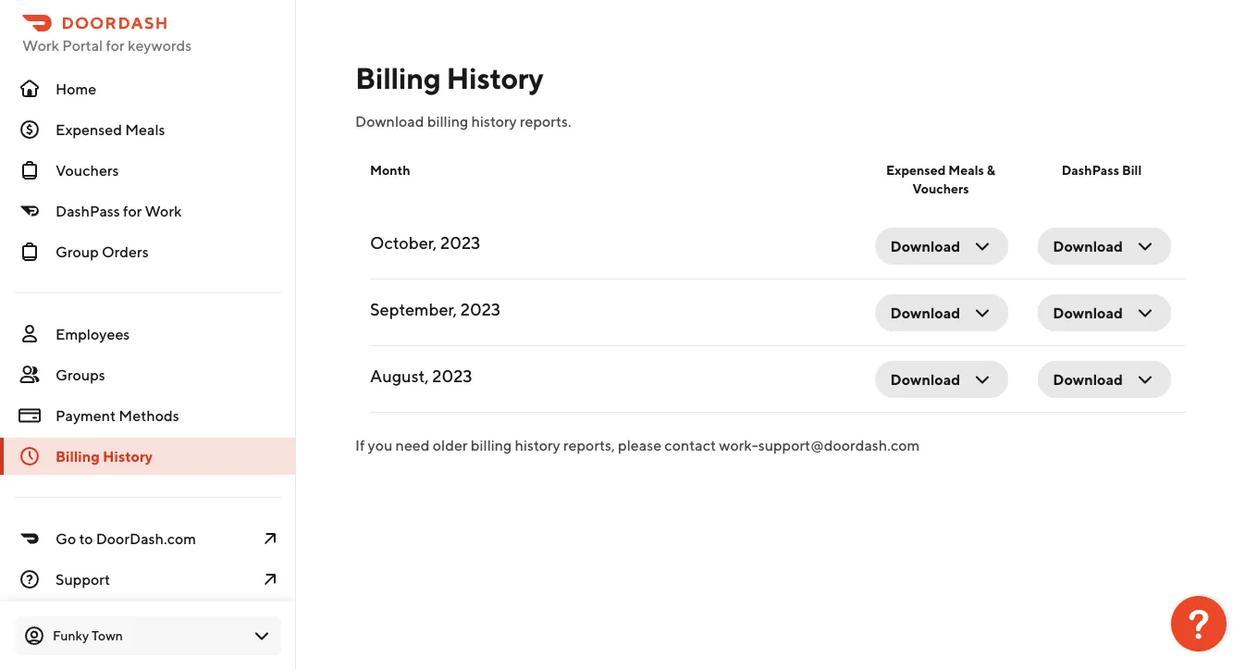 Task type: locate. For each thing, give the bounding box(es) containing it.
2023 for august, 2023
[[432, 366, 473, 386]]

1 horizontal spatial expensed
[[887, 162, 946, 178]]

1 vertical spatial history
[[515, 436, 561, 454]]

billing up download billing history reports.
[[355, 60, 441, 95]]

0 vertical spatial for
[[106, 37, 125, 54]]

meals for expensed meals & vouchers
[[949, 162, 985, 178]]

work down vouchers link
[[145, 202, 182, 220]]

billing
[[427, 112, 469, 130], [471, 436, 512, 454]]

1 vertical spatial billing
[[471, 436, 512, 454]]

billing history up download billing history reports.
[[355, 60, 544, 95]]

meals inside "link"
[[125, 121, 165, 138]]

meals up vouchers link
[[125, 121, 165, 138]]

history up download billing history reports.
[[447, 60, 544, 95]]

need
[[396, 436, 430, 454]]

home link
[[0, 70, 296, 107]]

group orders
[[56, 243, 149, 261]]

0 vertical spatial history
[[447, 60, 544, 95]]

billing history link
[[0, 438, 296, 475]]

2023 for october, 2023
[[441, 232, 481, 252]]

1 vertical spatial vouchers
[[913, 181, 970, 196]]

expensed left &
[[887, 162, 946, 178]]

dashpass for dashpass bill
[[1062, 162, 1120, 178]]

2023 right october,
[[441, 232, 481, 252]]

0 vertical spatial history
[[472, 112, 517, 130]]

dashpass for work link
[[0, 193, 296, 230]]

expensed inside "link"
[[56, 121, 122, 138]]

1 vertical spatial for
[[123, 202, 142, 220]]

meals
[[125, 121, 165, 138], [949, 162, 985, 178]]

portal
[[62, 37, 103, 54]]

2023 right august,
[[432, 366, 473, 386]]

history
[[472, 112, 517, 130], [515, 436, 561, 454]]

1 horizontal spatial vouchers
[[913, 181, 970, 196]]

0 horizontal spatial dashpass
[[56, 202, 120, 220]]

expensed
[[56, 121, 122, 138], [887, 162, 946, 178]]

1 vertical spatial history
[[103, 448, 153, 465]]

1 horizontal spatial work
[[145, 202, 182, 220]]

vouchers
[[56, 162, 119, 179], [913, 181, 970, 196]]

support
[[56, 571, 110, 588]]

go to doordash.com link
[[0, 520, 296, 557]]

dashpass for dashpass for work
[[56, 202, 120, 220]]

2 vertical spatial 2023
[[432, 366, 473, 386]]

1 vertical spatial expensed
[[887, 162, 946, 178]]

0 vertical spatial billing
[[427, 112, 469, 130]]

1 vertical spatial dashpass
[[56, 202, 120, 220]]

billing
[[355, 60, 441, 95], [56, 448, 100, 465]]

0 vertical spatial expensed
[[56, 121, 122, 138]]

0 vertical spatial billing history
[[355, 60, 544, 95]]

0 horizontal spatial meals
[[125, 121, 165, 138]]

1 horizontal spatial history
[[447, 60, 544, 95]]

meals inside expensed meals & vouchers
[[949, 162, 985, 178]]

expensed down home
[[56, 121, 122, 138]]

for up "orders"
[[123, 202, 142, 220]]

for
[[106, 37, 125, 54], [123, 202, 142, 220]]

if
[[355, 436, 365, 454]]

1 horizontal spatial dashpass
[[1062, 162, 1120, 178]]

0 vertical spatial dashpass
[[1062, 162, 1120, 178]]

for right portal
[[106, 37, 125, 54]]

0 horizontal spatial billing
[[56, 448, 100, 465]]

download
[[355, 112, 424, 130], [891, 237, 961, 255], [1054, 237, 1124, 255], [891, 304, 961, 322], [1054, 304, 1124, 322], [891, 371, 961, 388], [1054, 371, 1124, 388]]

1 vertical spatial meals
[[949, 162, 985, 178]]

2023 right september,
[[461, 299, 501, 319]]

billing history down payment methods
[[56, 448, 153, 465]]

billing down payment
[[56, 448, 100, 465]]

orders
[[102, 243, 149, 261]]

billing history
[[355, 60, 544, 95], [56, 448, 153, 465]]

work left portal
[[22, 37, 59, 54]]

august,
[[370, 366, 429, 386]]

0 horizontal spatial history
[[103, 448, 153, 465]]

1 vertical spatial work
[[145, 202, 182, 220]]

september, 2023
[[370, 299, 501, 319]]

0 vertical spatial work
[[22, 37, 59, 54]]

expensed inside expensed meals & vouchers
[[887, 162, 946, 178]]

dashpass up group
[[56, 202, 120, 220]]

2023 for september, 2023
[[461, 299, 501, 319]]

employees link
[[0, 316, 296, 353]]

history left the reports,
[[515, 436, 561, 454]]

1 horizontal spatial meals
[[949, 162, 985, 178]]

0 horizontal spatial billing history
[[56, 448, 153, 465]]

support link
[[0, 561, 296, 598]]

to
[[79, 530, 93, 548]]

bill
[[1123, 162, 1142, 178]]

august, 2023
[[370, 366, 473, 386]]

month
[[370, 162, 411, 178]]

dashpass
[[1062, 162, 1120, 178], [56, 202, 120, 220]]

if you need older billing history reports, please contact work-support@doordash.com
[[355, 436, 920, 454]]

history left reports.
[[472, 112, 517, 130]]

0 horizontal spatial expensed
[[56, 121, 122, 138]]

download billing history reports.
[[355, 112, 572, 130]]

contact
[[665, 436, 717, 454]]

1 horizontal spatial billing
[[471, 436, 512, 454]]

0 vertical spatial meals
[[125, 121, 165, 138]]

1 vertical spatial 2023
[[461, 299, 501, 319]]

dashpass left bill
[[1062, 162, 1120, 178]]

download button
[[876, 228, 1009, 265], [1039, 228, 1172, 265], [876, 294, 1009, 331], [1039, 294, 1172, 331], [876, 361, 1009, 398], [1039, 361, 1172, 398]]

please
[[618, 436, 662, 454]]

work
[[22, 37, 59, 54], [145, 202, 182, 220]]

2023
[[441, 232, 481, 252], [461, 299, 501, 319], [432, 366, 473, 386]]

history
[[447, 60, 544, 95], [103, 448, 153, 465]]

you
[[368, 436, 393, 454]]

expensed meals link
[[0, 111, 296, 148]]

0 vertical spatial billing
[[355, 60, 441, 95]]

0 vertical spatial 2023
[[441, 232, 481, 252]]

work portal for keywords
[[22, 37, 192, 54]]

group orders link
[[0, 233, 296, 270]]

meals left &
[[949, 162, 985, 178]]

history down payment methods
[[103, 448, 153, 465]]

funky town
[[53, 628, 123, 643]]

0 vertical spatial vouchers
[[56, 162, 119, 179]]



Task type: vqa. For each thing, say whether or not it's contained in the screenshot.
Dashpass For Work link on the top
yes



Task type: describe. For each thing, give the bounding box(es) containing it.
0 horizontal spatial vouchers
[[56, 162, 119, 179]]

methods
[[119, 407, 179, 424]]

meals for expensed meals
[[125, 121, 165, 138]]

groups link
[[0, 356, 296, 393]]

keywords
[[128, 37, 192, 54]]

groups
[[56, 366, 105, 384]]

reports.
[[520, 112, 572, 130]]

vouchers link
[[0, 152, 296, 189]]

go
[[56, 530, 76, 548]]

&
[[987, 162, 996, 178]]

history inside billing history link
[[103, 448, 153, 465]]

0 horizontal spatial billing
[[427, 112, 469, 130]]

reports,
[[564, 436, 615, 454]]

go to doordash.com
[[56, 530, 196, 548]]

october, 2023
[[370, 232, 481, 252]]

october,
[[370, 232, 437, 252]]

doordash.com
[[96, 530, 196, 548]]

1 horizontal spatial billing
[[355, 60, 441, 95]]

older
[[433, 436, 468, 454]]

group
[[56, 243, 99, 261]]

expensed for expensed meals & vouchers
[[887, 162, 946, 178]]

1 vertical spatial billing
[[56, 448, 100, 465]]

payment
[[56, 407, 116, 424]]

payment methods
[[56, 407, 179, 424]]

1 horizontal spatial billing history
[[355, 60, 544, 95]]

vouchers inside expensed meals & vouchers
[[913, 181, 970, 196]]

september,
[[370, 299, 457, 319]]

town
[[92, 628, 123, 643]]

1 vertical spatial billing history
[[56, 448, 153, 465]]

expensed for expensed meals
[[56, 121, 122, 138]]

dashpass bill
[[1062, 162, 1142, 178]]

0 horizontal spatial work
[[22, 37, 59, 54]]

expensed meals
[[56, 121, 165, 138]]

home
[[56, 80, 96, 98]]

employees
[[56, 325, 130, 343]]

work-
[[719, 436, 759, 454]]

payment methods link
[[0, 397, 296, 434]]

dashpass for work
[[56, 202, 182, 220]]

open resource center image
[[1172, 596, 1227, 652]]

expensed meals & vouchers
[[887, 162, 996, 196]]

support@doordash.com
[[759, 436, 920, 454]]

funky
[[53, 628, 89, 643]]



